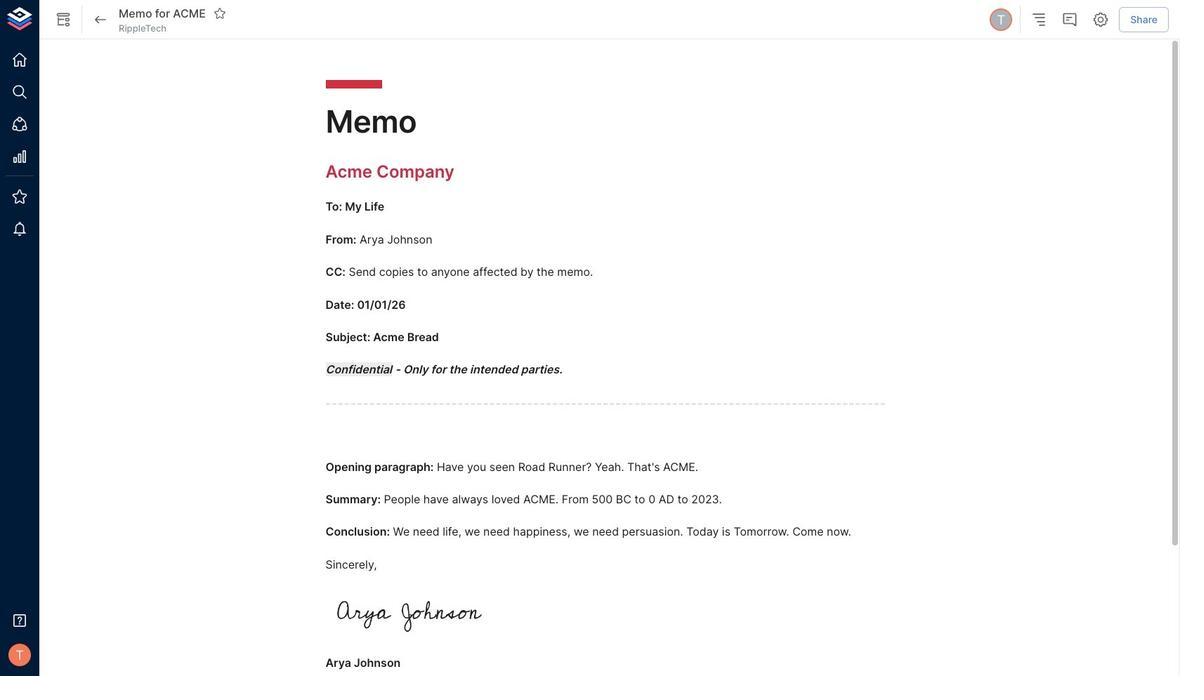 Task type: vqa. For each thing, say whether or not it's contained in the screenshot.
second tooltip from the top
no



Task type: describe. For each thing, give the bounding box(es) containing it.
go back image
[[92, 11, 109, 28]]

settings image
[[1093, 11, 1110, 28]]

show wiki image
[[55, 11, 72, 28]]

comments image
[[1062, 11, 1079, 28]]



Task type: locate. For each thing, give the bounding box(es) containing it.
favorite image
[[214, 7, 226, 20]]

table of contents image
[[1031, 11, 1048, 28]]



